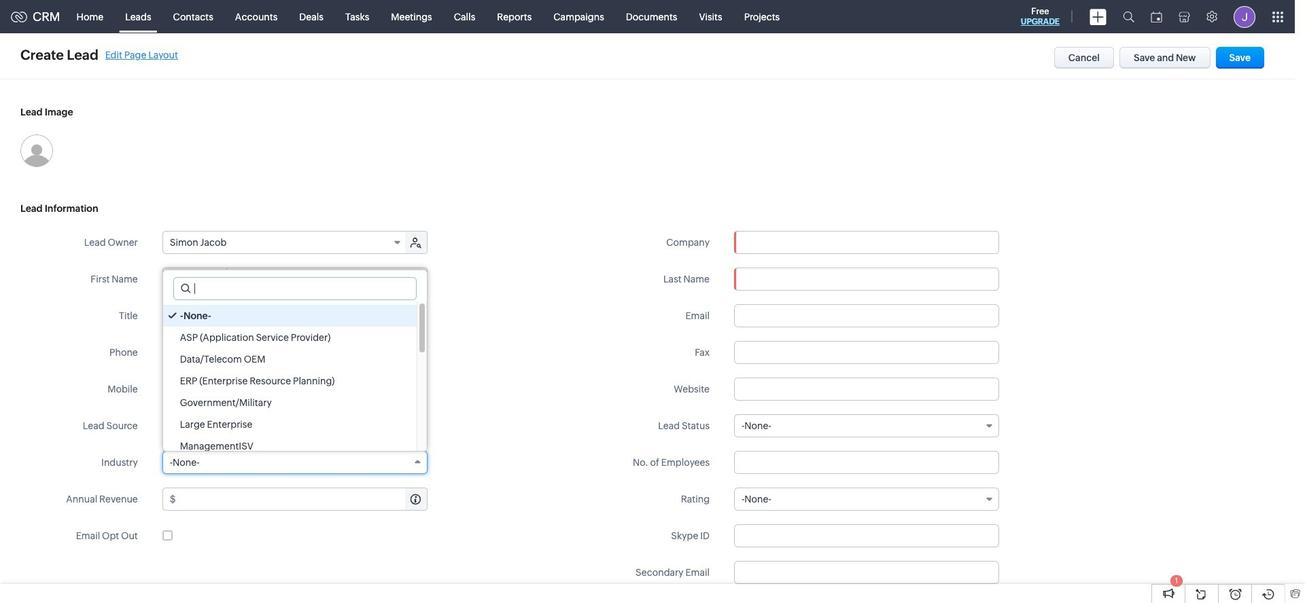 Task type: describe. For each thing, give the bounding box(es) containing it.
7 option from the top
[[163, 436, 417, 458]]

create menu element
[[1082, 0, 1115, 33]]

search element
[[1115, 0, 1143, 33]]

profile image
[[1234, 6, 1256, 28]]

2 option from the top
[[163, 327, 417, 349]]

search image
[[1123, 11, 1135, 22]]

4 option from the top
[[163, 371, 417, 392]]

create menu image
[[1090, 8, 1107, 25]]

3 option from the top
[[163, 349, 417, 371]]

6 option from the top
[[163, 414, 417, 436]]

calendar image
[[1151, 11, 1163, 22]]



Task type: vqa. For each thing, say whether or not it's contained in the screenshot.
MMM D, YYYY text box
no



Task type: locate. For each thing, give the bounding box(es) containing it.
image image
[[20, 135, 53, 167]]

None text field
[[228, 269, 427, 290], [174, 278, 416, 300], [162, 305, 427, 328], [162, 378, 427, 401], [734, 378, 999, 401], [734, 451, 999, 475], [734, 525, 999, 548], [228, 269, 427, 290], [174, 278, 416, 300], [162, 305, 427, 328], [162, 378, 427, 401], [734, 378, 999, 401], [734, 451, 999, 475], [734, 525, 999, 548]]

5 option from the top
[[163, 392, 417, 414]]

profile element
[[1226, 0, 1264, 33]]

option
[[163, 305, 417, 327], [163, 327, 417, 349], [163, 349, 417, 371], [163, 371, 417, 392], [163, 392, 417, 414], [163, 414, 417, 436], [163, 436, 417, 458]]

1 option from the top
[[163, 305, 417, 327]]

None field
[[163, 232, 406, 254], [735, 232, 999, 254], [163, 269, 227, 290], [734, 415, 999, 438], [162, 451, 427, 475], [734, 488, 999, 511], [163, 232, 406, 254], [735, 232, 999, 254], [163, 269, 227, 290], [734, 415, 999, 438], [162, 451, 427, 475], [734, 488, 999, 511]]

logo image
[[11, 11, 27, 22]]

None text field
[[735, 232, 999, 254], [734, 268, 999, 291], [734, 305, 999, 328], [162, 341, 427, 364], [734, 341, 999, 364], [178, 489, 427, 511], [734, 562, 999, 585], [735, 232, 999, 254], [734, 268, 999, 291], [734, 305, 999, 328], [162, 341, 427, 364], [734, 341, 999, 364], [178, 489, 427, 511], [734, 562, 999, 585]]

list box
[[163, 302, 427, 458]]



